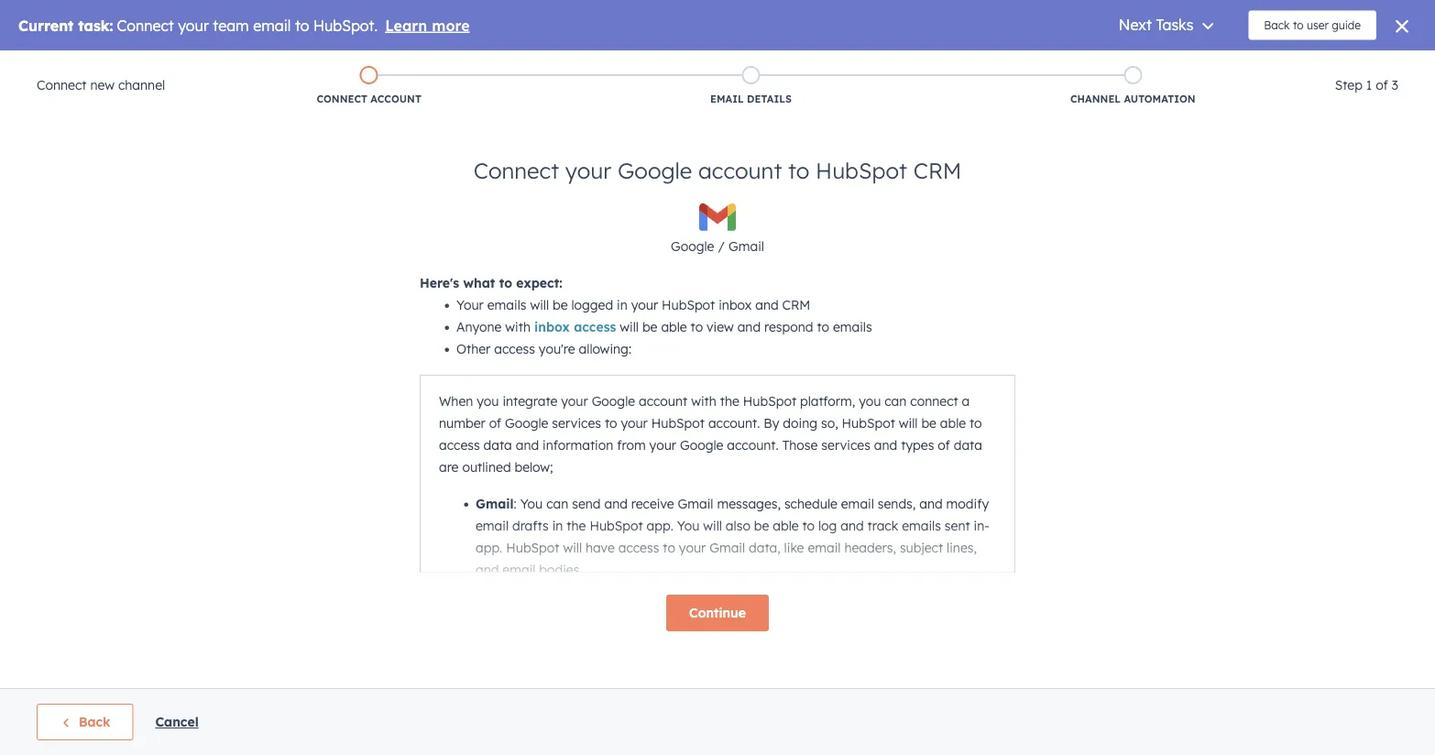 Task type: vqa. For each thing, say whether or not it's contained in the screenshot.
SEARCH ID, NUMBER, OR AMOUNT BILLED search field
no



Task type: locate. For each thing, give the bounding box(es) containing it.
will up types
[[899, 415, 918, 431]]

0 horizontal spatial the
[[567, 518, 586, 534]]

and left bodies.
[[476, 562, 499, 578]]

with
[[505, 319, 531, 335], [691, 393, 717, 409]]

details
[[747, 93, 792, 105]]

1 horizontal spatial with
[[691, 393, 717, 409]]

1 horizontal spatial services
[[822, 437, 871, 453]]

0 horizontal spatial in
[[552, 518, 563, 534]]

0 vertical spatial crm
[[914, 157, 962, 184]]

also
[[726, 518, 751, 534]]

1 vertical spatial able
[[940, 415, 966, 431]]

connect new channel
[[37, 77, 165, 93]]

2 horizontal spatial emails
[[902, 518, 941, 534]]

1 horizontal spatial data
[[954, 437, 983, 453]]

1 vertical spatial account.
[[727, 437, 779, 453]]

connect account list item
[[178, 62, 560, 110]]

data down a
[[954, 437, 983, 453]]

1 vertical spatial emails
[[833, 319, 872, 335]]

here's what to expect: your emails will be logged in your hubspot inbox and crm anyone with inbox access will be able to view and respond to emails other access you're allowing:
[[420, 275, 872, 357]]

services down so, in the right of the page
[[822, 437, 871, 453]]

0 horizontal spatial account
[[639, 393, 688, 409]]

1 vertical spatial you
[[677, 518, 700, 534]]

connect your google account to hubspot crm
[[474, 157, 962, 184]]

connect
[[37, 77, 87, 93], [317, 93, 368, 105], [474, 157, 559, 184]]

0 horizontal spatial emails
[[487, 297, 527, 313]]

will up bodies.
[[563, 540, 582, 556]]

and right log
[[841, 518, 864, 534]]

0 horizontal spatial you
[[477, 393, 499, 409]]

0 vertical spatial services
[[552, 415, 601, 431]]

other
[[456, 341, 491, 357]]

you right platform,
[[859, 393, 881, 409]]

with down view at the top of page
[[691, 393, 717, 409]]

2 vertical spatial of
[[938, 437, 950, 453]]

3
[[1392, 77, 1399, 93]]

1 horizontal spatial crm
[[914, 157, 962, 184]]

email details list item
[[560, 62, 942, 110]]

in-
[[974, 518, 990, 534]]

to left log
[[802, 518, 815, 534]]

able inside : you can send and receive gmail messages, schedule email sends, and modify email drafts in the hubspot app. you will also be able to log and track emails sent in- app. hubspot will have access to your gmail data, like email headers, subject lines, and email bodies.
[[773, 518, 799, 534]]

you left the also in the right of the page
[[677, 518, 700, 534]]

1
[[1367, 77, 1372, 93]]

be up inbox access link
[[553, 297, 568, 313]]

data
[[484, 437, 512, 453], [954, 437, 983, 453]]

can inside 'when you integrate your google account with the hubspot platform, you can connect a number of google services to your hubspot account. by doing so, hubspot will be able to access data and information from your google account. those services and types of data are outlined below;'
[[885, 393, 907, 409]]

2 data from the left
[[954, 437, 983, 453]]

1 horizontal spatial can
[[885, 393, 907, 409]]

1 horizontal spatial you
[[859, 393, 881, 409]]

1 horizontal spatial you
[[677, 518, 700, 534]]

emails right respond
[[833, 319, 872, 335]]

access
[[574, 319, 616, 335], [494, 341, 535, 357], [439, 437, 480, 453], [618, 540, 659, 556]]

Search HubSpot search field
[[1178, 89, 1402, 120]]

like
[[784, 540, 804, 556]]

in right the drafts
[[552, 518, 563, 534]]

will left the also in the right of the page
[[703, 518, 722, 534]]

back button
[[37, 704, 133, 741]]

app. down receive
[[647, 518, 674, 534]]

1 vertical spatial app.
[[476, 540, 503, 556]]

in
[[617, 297, 628, 313], [552, 518, 563, 534]]

/
[[718, 238, 725, 254]]

0 vertical spatial account
[[698, 157, 782, 184]]

of right types
[[938, 437, 950, 453]]

1 vertical spatial crm
[[782, 297, 811, 313]]

0 horizontal spatial crm
[[782, 297, 811, 313]]

to down a
[[970, 415, 982, 431]]

0 vertical spatial in
[[617, 297, 628, 313]]

lines,
[[947, 540, 977, 556]]

to
[[788, 157, 810, 184], [499, 275, 512, 291], [691, 319, 703, 335], [817, 319, 830, 335], [605, 415, 617, 431], [970, 415, 982, 431], [802, 518, 815, 534], [663, 540, 676, 556]]

connect inside heading
[[37, 77, 87, 93]]

email left bodies.
[[503, 562, 536, 578]]

connect for connect new channel
[[37, 77, 87, 93]]

1 vertical spatial services
[[822, 437, 871, 453]]

your
[[456, 297, 484, 313]]

you right :
[[520, 496, 543, 512]]

doing
[[783, 415, 818, 431]]

access down number
[[439, 437, 480, 453]]

can
[[885, 393, 907, 409], [546, 496, 569, 512]]

able inside here's what to expect: your emails will be logged in your hubspot inbox and crm anyone with inbox access will be able to view and respond to emails other access you're allowing:
[[661, 319, 687, 335]]

gmail
[[729, 238, 764, 254], [476, 496, 514, 512], [678, 496, 714, 512], [710, 540, 745, 556]]

inbox up the you're
[[534, 319, 570, 335]]

1 horizontal spatial app.
[[647, 518, 674, 534]]

step
[[1335, 77, 1363, 93]]

inbox access link
[[534, 319, 616, 335]]

1 vertical spatial the
[[567, 518, 586, 534]]

respond
[[765, 319, 814, 335]]

number
[[439, 415, 486, 431]]

1 horizontal spatial inbox
[[719, 297, 752, 313]]

connect
[[910, 393, 959, 409]]

you right when
[[477, 393, 499, 409]]

0 vertical spatial able
[[661, 319, 687, 335]]

of right number
[[489, 415, 502, 431]]

search button
[[1388, 89, 1419, 120]]

sends,
[[878, 496, 916, 512]]

the
[[720, 393, 740, 409], [567, 518, 586, 534]]

1 horizontal spatial account
[[698, 157, 782, 184]]

types
[[901, 437, 934, 453]]

0 horizontal spatial can
[[546, 496, 569, 512]]

account. left by at the bottom right
[[709, 415, 760, 431]]

channel automation list item
[[942, 62, 1324, 110]]

0 vertical spatial you
[[520, 496, 543, 512]]

0 horizontal spatial of
[[489, 415, 502, 431]]

account.
[[709, 415, 760, 431], [727, 437, 779, 453]]

1 data from the left
[[484, 437, 512, 453]]

able
[[661, 319, 687, 335], [940, 415, 966, 431], [773, 518, 799, 534]]

of right 1 at the top of the page
[[1376, 77, 1388, 93]]

google
[[618, 157, 692, 184], [671, 238, 714, 254], [592, 393, 635, 409], [505, 415, 549, 431], [680, 437, 724, 453]]

your inside : you can send and receive gmail messages, schedule email sends, and modify email drafts in the hubspot app. you will also be able to log and track emails sent in- app. hubspot will have access to your gmail data, like email headers, subject lines, and email bodies.
[[679, 540, 706, 556]]

data up outlined on the left bottom of the page
[[484, 437, 512, 453]]

5 menu item from the left
[[1295, 50, 1413, 80]]

0 horizontal spatial you
[[520, 496, 543, 512]]

upgrade image
[[1050, 58, 1067, 75]]

0 vertical spatial of
[[1376, 77, 1388, 93]]

inbox up view at the top of page
[[719, 297, 752, 313]]

access right "have"
[[618, 540, 659, 556]]

be
[[553, 297, 568, 313], [643, 319, 658, 335], [922, 415, 937, 431], [754, 518, 769, 534]]

hubspot inside here's what to expect: your emails will be logged in your hubspot inbox and crm anyone with inbox access will be able to view and respond to emails other access you're allowing:
[[662, 297, 715, 313]]

crm
[[914, 157, 962, 184], [782, 297, 811, 313]]

of
[[1376, 77, 1388, 93], [489, 415, 502, 431], [938, 437, 950, 453]]

from
[[617, 437, 646, 453]]

the inside 'when you integrate your google account with the hubspot platform, you can connect a number of google services to your hubspot account. by doing so, hubspot will be able to access data and information from your google account. those services and types of data are outlined below;'
[[720, 393, 740, 409]]

hubspot
[[816, 157, 907, 184], [662, 297, 715, 313], [743, 393, 797, 409], [652, 415, 705, 431], [842, 415, 895, 431], [590, 518, 643, 534], [506, 540, 560, 556]]

connect for connect your google account to hubspot crm
[[474, 157, 559, 184]]

app. down outlined on the left bottom of the page
[[476, 540, 503, 556]]

you
[[520, 496, 543, 512], [677, 518, 700, 534]]

automation
[[1124, 93, 1196, 105]]

account
[[371, 93, 421, 105]]

outlined
[[462, 459, 511, 475]]

2 horizontal spatial connect
[[474, 157, 559, 184]]

able up like
[[773, 518, 799, 534]]

emails down what at left
[[487, 297, 527, 313]]

be up data,
[[754, 518, 769, 534]]

new
[[90, 77, 115, 93]]

email
[[710, 93, 744, 105]]

hubspot link
[[22, 54, 69, 76]]

will inside 'when you integrate your google account with the hubspot platform, you can connect a number of google services to your hubspot account. by doing so, hubspot will be able to access data and information from your google account. those services and types of data are outlined below;'
[[899, 415, 918, 431]]

0 vertical spatial with
[[505, 319, 531, 335]]

1 vertical spatial can
[[546, 496, 569, 512]]

1 menu item from the left
[[1157, 50, 1199, 80]]

email down log
[[808, 540, 841, 556]]

0 horizontal spatial with
[[505, 319, 531, 335]]

1 vertical spatial with
[[691, 393, 717, 409]]

services up information
[[552, 415, 601, 431]]

platform,
[[800, 393, 855, 409]]

continue
[[689, 605, 746, 621]]

channel automation
[[1071, 93, 1196, 105]]

account. down by at the bottom right
[[727, 437, 779, 453]]

channel
[[1071, 93, 1121, 105]]

access inside : you can send and receive gmail messages, schedule email sends, and modify email drafts in the hubspot app. you will also be able to log and track emails sent in- app. hubspot will have access to your gmail data, like email headers, subject lines, and email bodies.
[[618, 540, 659, 556]]

0 vertical spatial inbox
[[719, 297, 752, 313]]

calling icon button
[[1124, 53, 1155, 77]]

2 horizontal spatial able
[[940, 415, 966, 431]]

you
[[477, 393, 499, 409], [859, 393, 881, 409]]

email up track
[[841, 496, 874, 512]]

account
[[698, 157, 782, 184], [639, 393, 688, 409]]

in right 'logged'
[[617, 297, 628, 313]]

your
[[565, 157, 612, 184], [631, 297, 658, 313], [561, 393, 588, 409], [621, 415, 648, 431], [650, 437, 677, 453], [679, 540, 706, 556]]

0 vertical spatial can
[[885, 393, 907, 409]]

will
[[530, 297, 549, 313], [620, 319, 639, 335], [899, 415, 918, 431], [703, 518, 722, 534], [563, 540, 582, 556]]

account down email details
[[698, 157, 782, 184]]

upgrade
[[1070, 59, 1120, 74]]

2 vertical spatial able
[[773, 518, 799, 534]]

menu item
[[1157, 50, 1199, 80], [1199, 50, 1234, 80], [1234, 50, 1260, 80], [1260, 50, 1295, 80], [1295, 50, 1413, 80]]

with right anyone
[[505, 319, 531, 335]]

send
[[572, 496, 601, 512]]

headers,
[[845, 540, 896, 556]]

crm inside here's what to expect: your emails will be logged in your hubspot inbox and crm anyone with inbox access will be able to view and respond to emails other access you're allowing:
[[782, 297, 811, 313]]

2 vertical spatial emails
[[902, 518, 941, 534]]

list
[[178, 62, 1324, 110]]

messages,
[[717, 496, 781, 512]]

be down 'connect'
[[922, 415, 937, 431]]

account up from
[[639, 393, 688, 409]]

0 horizontal spatial connect
[[37, 77, 87, 93]]

can left send
[[546, 496, 569, 512]]

0 horizontal spatial inbox
[[534, 319, 570, 335]]

gmail down outlined on the left bottom of the page
[[476, 496, 514, 512]]

able down a
[[940, 415, 966, 431]]

email
[[841, 496, 874, 512], [476, 518, 509, 534], [808, 540, 841, 556], [503, 562, 536, 578]]

in inside here's what to expect: your emails will be logged in your hubspot inbox and crm anyone with inbox access will be able to view and respond to emails other access you're allowing:
[[617, 297, 628, 313]]

emails up subject
[[902, 518, 941, 534]]

can left 'connect'
[[885, 393, 907, 409]]

and
[[756, 297, 779, 313], [738, 319, 761, 335], [516, 437, 539, 453], [874, 437, 898, 453], [604, 496, 628, 512], [920, 496, 943, 512], [841, 518, 864, 534], [476, 562, 499, 578]]

connect inside 'list item'
[[317, 93, 368, 105]]

able left view at the top of page
[[661, 319, 687, 335]]

emails
[[487, 297, 527, 313], [833, 319, 872, 335], [902, 518, 941, 534]]

expect:
[[516, 275, 562, 291]]

1 horizontal spatial connect
[[317, 93, 368, 105]]

1 vertical spatial in
[[552, 518, 563, 534]]

0 horizontal spatial data
[[484, 437, 512, 453]]

0 vertical spatial the
[[720, 393, 740, 409]]

to up from
[[605, 415, 617, 431]]

calling icon image
[[1131, 58, 1147, 74]]

1 horizontal spatial able
[[773, 518, 799, 534]]

0 horizontal spatial able
[[661, 319, 687, 335]]

the down view at the top of page
[[720, 393, 740, 409]]

the down send
[[567, 518, 586, 534]]

: you can send and receive gmail messages, schedule email sends, and modify email drafts in the hubspot app. you will also be able to log and track emails sent in- app. hubspot will have access to your gmail data, like email headers, subject lines, and email bodies.
[[476, 496, 990, 578]]

the inside : you can send and receive gmail messages, schedule email sends, and modify email drafts in the hubspot app. you will also be able to log and track emails sent in- app. hubspot will have access to your gmail data, like email headers, subject lines, and email bodies.
[[567, 518, 586, 534]]

services
[[552, 415, 601, 431], [822, 437, 871, 453]]

1 horizontal spatial in
[[617, 297, 628, 313]]

be left view at the top of page
[[643, 319, 658, 335]]

0 horizontal spatial app.
[[476, 540, 503, 556]]

1 horizontal spatial the
[[720, 393, 740, 409]]

information
[[543, 437, 614, 453]]

1 vertical spatial account
[[639, 393, 688, 409]]

gmail right receive
[[678, 496, 714, 512]]



Task type: describe. For each thing, give the bounding box(es) containing it.
anyone
[[456, 319, 502, 335]]

0 vertical spatial app.
[[647, 518, 674, 534]]

here's
[[420, 275, 459, 291]]

and up respond
[[756, 297, 779, 313]]

to down details
[[788, 157, 810, 184]]

1 horizontal spatial emails
[[833, 319, 872, 335]]

a
[[962, 393, 970, 409]]

channel
[[118, 77, 165, 93]]

access inside 'when you integrate your google account with the hubspot platform, you can connect a number of google services to your hubspot account. by doing so, hubspot will be able to access data and information from your google account. those services and types of data are outlined below;'
[[439, 437, 480, 453]]

2 you from the left
[[859, 393, 881, 409]]

allowing:
[[579, 341, 632, 357]]

to right what at left
[[499, 275, 512, 291]]

connect account
[[317, 93, 421, 105]]

are
[[439, 459, 459, 475]]

so,
[[821, 415, 838, 431]]

will down expect:
[[530, 297, 549, 313]]

1 you from the left
[[477, 393, 499, 409]]

access down 'logged'
[[574, 319, 616, 335]]

can inside : you can send and receive gmail messages, schedule email sends, and modify email drafts in the hubspot app. you will also be able to log and track emails sent in- app. hubspot will have access to your gmail data, like email headers, subject lines, and email bodies.
[[546, 496, 569, 512]]

cancel
[[155, 714, 199, 730]]

and up below;
[[516, 437, 539, 453]]

data,
[[749, 540, 781, 556]]

will up allowing:
[[620, 319, 639, 335]]

cancel button
[[155, 711, 199, 733]]

4 menu item from the left
[[1260, 50, 1295, 80]]

and left types
[[874, 437, 898, 453]]

schedule
[[785, 496, 838, 512]]

bodies.
[[539, 562, 583, 578]]

to right respond
[[817, 319, 830, 335]]

integrate
[[503, 393, 558, 409]]

continue button
[[667, 595, 769, 632]]

2 menu item from the left
[[1199, 50, 1234, 80]]

be inside : you can send and receive gmail messages, schedule email sends, and modify email drafts in the hubspot app. you will also be able to log and track emails sent in- app. hubspot will have access to your gmail data, like email headers, subject lines, and email bodies.
[[754, 518, 769, 534]]

below;
[[515, 459, 553, 475]]

2 horizontal spatial of
[[1376, 77, 1388, 93]]

what
[[463, 275, 495, 291]]

hubspot image
[[33, 54, 55, 76]]

3 menu item from the left
[[1234, 50, 1260, 80]]

modify
[[946, 496, 989, 512]]

view
[[707, 319, 734, 335]]

0 horizontal spatial services
[[552, 415, 601, 431]]

sent
[[945, 518, 970, 534]]

logged
[[572, 297, 613, 313]]

and right view at the top of page
[[738, 319, 761, 335]]

and right send
[[604, 496, 628, 512]]

your inside here's what to expect: your emails will be logged in your hubspot inbox and crm anyone with inbox access will be able to view and respond to emails other access you're allowing:
[[631, 297, 658, 313]]

with inside here's what to expect: your emails will be logged in your hubspot inbox and crm anyone with inbox access will be able to view and respond to emails other access you're allowing:
[[505, 319, 531, 335]]

be inside 'when you integrate your google account with the hubspot platform, you can connect a number of google services to your hubspot account. by doing so, hubspot will be able to access data and information from your google account. those services and types of data are outlined below;'
[[922, 415, 937, 431]]

in inside : you can send and receive gmail messages, schedule email sends, and modify email drafts in the hubspot app. you will also be able to log and track emails sent in- app. hubspot will have access to your gmail data, like email headers, subject lines, and email bodies.
[[552, 518, 563, 534]]

1 vertical spatial of
[[489, 415, 502, 431]]

able inside 'when you integrate your google account with the hubspot platform, you can connect a number of google services to your hubspot account. by doing so, hubspot will be able to access data and information from your google account. those services and types of data are outlined below;'
[[940, 415, 966, 431]]

when you integrate your google account with the hubspot platform, you can connect a number of google services to your hubspot account. by doing so, hubspot will be able to access data and information from your google account. those services and types of data are outlined below;
[[439, 393, 983, 475]]

step 1 of 3
[[1335, 77, 1399, 93]]

log
[[819, 518, 837, 534]]

access right other
[[494, 341, 535, 357]]

email left the drafts
[[476, 518, 509, 534]]

google / gmail
[[671, 238, 764, 254]]

emails inside : you can send and receive gmail messages, schedule email sends, and modify email drafts in the hubspot app. you will also be able to log and track emails sent in- app. hubspot will have access to your gmail data, like email headers, subject lines, and email bodies.
[[902, 518, 941, 534]]

:
[[514, 496, 517, 512]]

to left view at the top of page
[[691, 319, 703, 335]]

list containing connect account
[[178, 62, 1324, 110]]

connect for connect account
[[317, 93, 368, 105]]

you're
[[539, 341, 575, 357]]

by
[[764, 415, 780, 431]]

track
[[868, 518, 899, 534]]

drafts
[[512, 518, 549, 534]]

gmail right /
[[729, 238, 764, 254]]

email details
[[710, 93, 792, 105]]

when
[[439, 393, 473, 409]]

0 vertical spatial emails
[[487, 297, 527, 313]]

1 vertical spatial inbox
[[534, 319, 570, 335]]

search image
[[1397, 98, 1410, 111]]

0 vertical spatial account.
[[709, 415, 760, 431]]

have
[[586, 540, 615, 556]]

to down receive
[[663, 540, 676, 556]]

account inside 'when you integrate your google account with the hubspot platform, you can connect a number of google services to your hubspot account. by doing so, hubspot will be able to access data and information from your google account. those services and types of data are outlined below;'
[[639, 393, 688, 409]]

back
[[79, 714, 110, 730]]

with inside 'when you integrate your google account with the hubspot platform, you can connect a number of google services to your hubspot account. by doing so, hubspot will be able to access data and information from your google account. those services and types of data are outlined below;'
[[691, 393, 717, 409]]

receive
[[631, 496, 674, 512]]

connect new channel heading
[[37, 74, 165, 96]]

upgrade menu
[[1048, 50, 1413, 80]]

gmail down the also in the right of the page
[[710, 540, 745, 556]]

those
[[783, 437, 818, 453]]

and right sends,
[[920, 496, 943, 512]]

subject
[[900, 540, 943, 556]]

1 horizontal spatial of
[[938, 437, 950, 453]]



